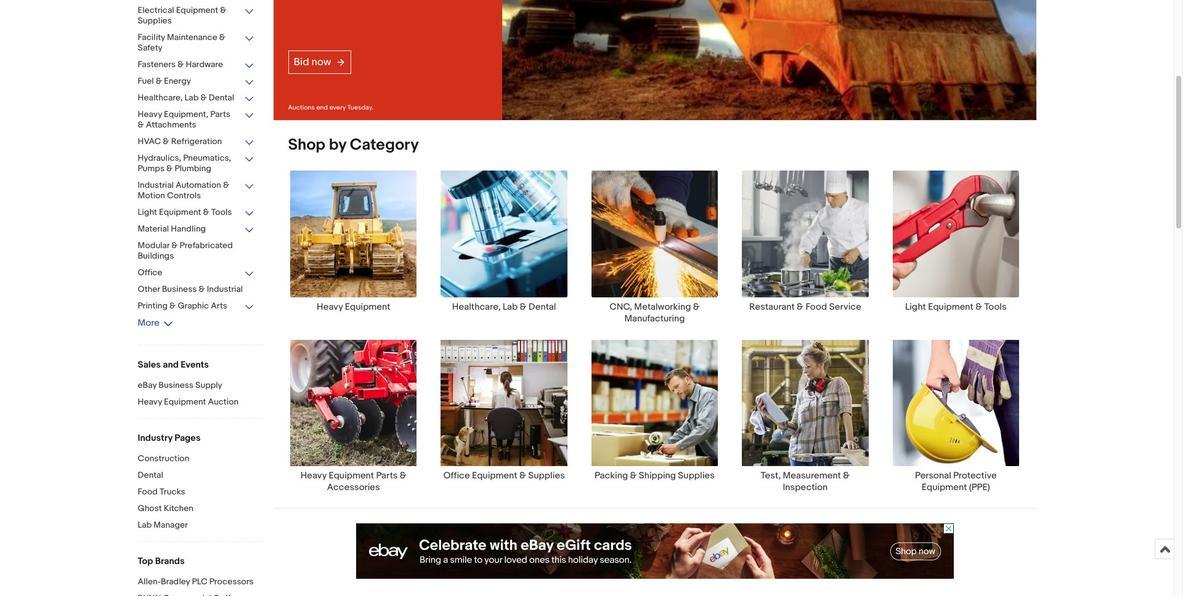 Task type: locate. For each thing, give the bounding box(es) containing it.
construction link
[[138, 454, 264, 465]]

business down "sales and events"
[[159, 380, 193, 391]]

handling
[[171, 224, 206, 234]]

maintenance
[[167, 32, 217, 43]]

electrical equipment & supplies facility maintenance & safety fasteners & hardware fuel & energy healthcare, lab & dental heavy equipment, parts & attachments hvac & refrigeration hydraulics, pneumatics, pumps & plumbing industrial automation & motion controls light equipment & tools material handling modular & prefabricated buildings office other business & industrial printing & graphic arts
[[138, 5, 243, 311]]

auctions end every tuesday.
[[288, 104, 374, 112]]

business up graphic
[[162, 284, 197, 295]]

facility
[[138, 32, 165, 43]]

heavy equipment
[[317, 301, 390, 313]]

bid
[[294, 56, 309, 68]]

1 vertical spatial dental
[[529, 301, 556, 313]]

healthcare,
[[138, 92, 183, 103], [452, 301, 501, 313]]

1 horizontal spatial parts
[[376, 470, 398, 482]]

allen-bradley plc processors link
[[138, 577, 264, 589]]

1 vertical spatial tools
[[985, 301, 1007, 313]]

automation
[[176, 180, 221, 190]]

protective
[[954, 470, 997, 482]]

supply
[[195, 380, 222, 391]]

safety
[[138, 43, 163, 53]]

1 vertical spatial lab
[[503, 301, 518, 313]]

0 vertical spatial light
[[138, 207, 157, 218]]

2 vertical spatial lab
[[138, 520, 152, 531]]

heavy
[[138, 109, 162, 120], [317, 301, 343, 313], [138, 397, 162, 407], [301, 470, 327, 482]]

other business & industrial link
[[138, 284, 255, 296]]

service
[[829, 301, 862, 313]]

1 horizontal spatial tools
[[985, 301, 1007, 313]]

healthcare, inside the 'electrical equipment & supplies facility maintenance & safety fasteners & hardware fuel & energy healthcare, lab & dental heavy equipment, parts & attachments hvac & refrigeration hydraulics, pneumatics, pumps & plumbing industrial automation & motion controls light equipment & tools material handling modular & prefabricated buildings office other business & industrial printing & graphic arts'
[[138, 92, 183, 103]]

1 horizontal spatial dental
[[209, 92, 234, 103]]

business
[[162, 284, 197, 295], [159, 380, 193, 391]]

bid now
[[294, 56, 331, 68]]

equipment inside personal protective equipment (ppe)
[[922, 482, 967, 494]]

ebay business supply link
[[138, 380, 264, 392]]

ebay
[[138, 380, 157, 391]]

healthcare, lab & dental
[[452, 301, 556, 313]]

ghost
[[138, 504, 162, 514]]

lab
[[185, 92, 199, 103], [503, 301, 518, 313], [138, 520, 152, 531]]

heavy equipment, parts & attachments button
[[138, 109, 255, 131]]

& inside test, measurement & inspection
[[843, 470, 850, 482]]

ebay business supply heavy equipment auction
[[138, 380, 239, 407]]

food
[[806, 301, 827, 313], [138, 487, 158, 497]]

light equipment & tools button
[[138, 207, 255, 219]]

by
[[329, 136, 346, 155]]

1 vertical spatial office
[[443, 470, 470, 482]]

equipment inside "link"
[[928, 301, 974, 313]]

0 vertical spatial dental
[[209, 92, 234, 103]]

(ppe)
[[969, 482, 990, 494]]

hydraulics,
[[138, 153, 181, 163]]

refrigeration
[[171, 136, 222, 147]]

processors
[[209, 577, 254, 587]]

attachments
[[146, 120, 196, 130]]

light inside "link"
[[905, 301, 926, 313]]

tuesday.
[[347, 104, 374, 112]]

1 horizontal spatial lab
[[185, 92, 199, 103]]

0 horizontal spatial industrial
[[138, 180, 174, 190]]

1 vertical spatial light
[[905, 301, 926, 313]]

1 horizontal spatial healthcare,
[[452, 301, 501, 313]]

arts
[[211, 301, 227, 311]]

office button
[[138, 267, 255, 279]]

0 horizontal spatial parts
[[210, 109, 230, 120]]

0 horizontal spatial food
[[138, 487, 158, 497]]

0 horizontal spatial dental
[[138, 470, 163, 481]]

1 vertical spatial healthcare,
[[452, 301, 501, 313]]

0 vertical spatial lab
[[185, 92, 199, 103]]

food left service
[[806, 301, 827, 313]]

food for service
[[806, 301, 827, 313]]

material
[[138, 224, 169, 234]]

heavy equipment parts & accessories link
[[278, 339, 429, 494]]

test, measurement & inspection
[[761, 470, 850, 494]]

more button
[[138, 317, 173, 329]]

business inside the 'electrical equipment & supplies facility maintenance & safety fasteners & hardware fuel & energy healthcare, lab & dental heavy equipment, parts & attachments hvac & refrigeration hydraulics, pneumatics, pumps & plumbing industrial automation & motion controls light equipment & tools material handling modular & prefabricated buildings office other business & industrial printing & graphic arts'
[[162, 284, 197, 295]]

accessories
[[327, 482, 380, 494]]

restaurant
[[749, 301, 795, 313]]

1 horizontal spatial industrial
[[207, 284, 243, 295]]

parts
[[210, 109, 230, 120], [376, 470, 398, 482]]

office equipment & supplies
[[443, 470, 565, 482]]

graphic
[[178, 301, 209, 311]]

food inside construction dental food trucks ghost kitchen lab manager
[[138, 487, 158, 497]]

1 horizontal spatial light
[[905, 301, 926, 313]]

0 horizontal spatial light
[[138, 207, 157, 218]]

dental
[[209, 92, 234, 103], [529, 301, 556, 313], [138, 470, 163, 481]]

list
[[273, 170, 1036, 508]]

heavy inside heavy equipment parts & accessories
[[301, 470, 327, 482]]

1 horizontal spatial supplies
[[528, 470, 565, 482]]

1 vertical spatial business
[[159, 380, 193, 391]]

fasteners
[[138, 59, 176, 70]]

2 vertical spatial dental
[[138, 470, 163, 481]]

lab inside the 'electrical equipment & supplies facility maintenance & safety fasteners & hardware fuel & energy healthcare, lab & dental heavy equipment, parts & attachments hvac & refrigeration hydraulics, pneumatics, pumps & plumbing industrial automation & motion controls light equipment & tools material handling modular & prefabricated buildings office other business & industrial printing & graphic arts'
[[185, 92, 199, 103]]

light
[[138, 207, 157, 218], [905, 301, 926, 313]]

0 vertical spatial healthcare,
[[138, 92, 183, 103]]

allen-
[[138, 577, 161, 587]]

shop
[[288, 136, 325, 155]]

1 horizontal spatial food
[[806, 301, 827, 313]]

allen-bradley plc processors
[[138, 577, 254, 587]]

lab inside construction dental food trucks ghost kitchen lab manager
[[138, 520, 152, 531]]

equipment inside ebay business supply heavy equipment auction
[[164, 397, 206, 407]]

plumbing
[[175, 163, 211, 174]]

0 vertical spatial office
[[138, 267, 162, 278]]

manufacturing
[[625, 313, 685, 325]]

industrial
[[138, 180, 174, 190], [207, 284, 243, 295]]

office
[[138, 267, 162, 278], [443, 470, 470, 482]]

tools
[[211, 207, 232, 218], [985, 301, 1007, 313]]

measurement
[[783, 470, 841, 482]]

dental link
[[138, 470, 264, 482]]

0 horizontal spatial lab
[[138, 520, 152, 531]]

industry pages
[[138, 433, 201, 444]]

industrial up the arts
[[207, 284, 243, 295]]

1 vertical spatial parts
[[376, 470, 398, 482]]

tools inside the 'electrical equipment & supplies facility maintenance & safety fasteners & hardware fuel & energy healthcare, lab & dental heavy equipment, parts & attachments hvac & refrigeration hydraulics, pneumatics, pumps & plumbing industrial automation & motion controls light equipment & tools material handling modular & prefabricated buildings office other business & industrial printing & graphic arts'
[[211, 207, 232, 218]]

& inside cnc, metalworking & manufacturing
[[693, 301, 700, 313]]

2 horizontal spatial dental
[[529, 301, 556, 313]]

light equipment & tools
[[905, 301, 1007, 313]]

controls
[[167, 190, 201, 201]]

food for trucks
[[138, 487, 158, 497]]

2 horizontal spatial supplies
[[678, 470, 715, 482]]

0 vertical spatial tools
[[211, 207, 232, 218]]

food up ghost
[[138, 487, 158, 497]]

1 horizontal spatial office
[[443, 470, 470, 482]]

test,
[[761, 470, 781, 482]]

1 vertical spatial food
[[138, 487, 158, 497]]

0 horizontal spatial office
[[138, 267, 162, 278]]

prefabricated
[[180, 240, 233, 251]]

supplies for electrical equipment & supplies facility maintenance & safety fasteners & hardware fuel & energy healthcare, lab & dental heavy equipment, parts & attachments hvac & refrigeration hydraulics, pneumatics, pumps & plumbing industrial automation & motion controls light equipment & tools material handling modular & prefabricated buildings office other business & industrial printing & graphic arts
[[138, 15, 172, 26]]

0 vertical spatial parts
[[210, 109, 230, 120]]

industrial down pumps
[[138, 180, 174, 190]]

0 horizontal spatial supplies
[[138, 15, 172, 26]]

0 horizontal spatial healthcare,
[[138, 92, 183, 103]]

list containing heavy equipment
[[273, 170, 1036, 508]]

0 horizontal spatial tools
[[211, 207, 232, 218]]

supplies inside the 'electrical equipment & supplies facility maintenance & safety fasteners & hardware fuel & energy healthcare, lab & dental heavy equipment, parts & attachments hvac & refrigeration hydraulics, pneumatics, pumps & plumbing industrial automation & motion controls light equipment & tools material handling modular & prefabricated buildings office other business & industrial printing & graphic arts'
[[138, 15, 172, 26]]

0 vertical spatial food
[[806, 301, 827, 313]]

heavy inside ebay business supply heavy equipment auction
[[138, 397, 162, 407]]

0 vertical spatial business
[[162, 284, 197, 295]]

packing
[[595, 470, 628, 482]]



Task type: vqa. For each thing, say whether or not it's contained in the screenshot.
Equipment inside HEAVY EQUIPMENT PARTS & ACCESSORIES
yes



Task type: describe. For each thing, give the bounding box(es) containing it.
heavy equipment parts & accessories
[[301, 470, 407, 494]]

end
[[316, 104, 328, 112]]

modular & prefabricated buildings link
[[138, 240, 255, 263]]

facility maintenance & safety button
[[138, 32, 255, 54]]

industrial automation & motion controls button
[[138, 180, 255, 202]]

plc
[[192, 577, 207, 587]]

now
[[312, 56, 331, 68]]

trucks
[[160, 487, 185, 497]]

hardware
[[186, 59, 223, 70]]

pages
[[175, 433, 201, 444]]

0 vertical spatial industrial
[[138, 180, 174, 190]]

food trucks link
[[138, 487, 264, 499]]

healthcare, lab & dental button
[[138, 92, 255, 104]]

other
[[138, 284, 160, 295]]

1 vertical spatial industrial
[[207, 284, 243, 295]]

& inside heavy equipment parts & accessories
[[400, 470, 407, 482]]

office equipment & supplies link
[[429, 339, 580, 482]]

healthcare, lab & dental link
[[429, 170, 580, 313]]

heavy equipment auction link
[[138, 397, 264, 409]]

packing & shipping supplies
[[595, 470, 715, 482]]

heavy equipment link
[[278, 170, 429, 313]]

auction
[[208, 397, 239, 407]]

fuel
[[138, 76, 154, 86]]

inspection
[[783, 482, 828, 494]]

industry
[[138, 433, 173, 444]]

cnc,
[[610, 301, 632, 313]]

equipment,
[[164, 109, 208, 120]]

restaurant & food service link
[[730, 170, 881, 313]]

every
[[329, 104, 346, 112]]

energy
[[164, 76, 191, 86]]

heavy inside the 'electrical equipment & supplies facility maintenance & safety fasteners & hardware fuel & energy healthcare, lab & dental heavy equipment, parts & attachments hvac & refrigeration hydraulics, pneumatics, pumps & plumbing industrial automation & motion controls light equipment & tools material handling modular & prefabricated buildings office other business & industrial printing & graphic arts'
[[138, 109, 162, 120]]

buildings
[[138, 251, 174, 261]]

dental inside construction dental food trucks ghost kitchen lab manager
[[138, 470, 163, 481]]

sales
[[138, 359, 161, 371]]

cnc, metalworking & manufacturing link
[[580, 170, 730, 325]]

construction dental food trucks ghost kitchen lab manager
[[138, 454, 193, 531]]

auctions
[[288, 104, 315, 112]]

packing & shipping supplies link
[[580, 339, 730, 482]]

ghost kitchen link
[[138, 504, 264, 515]]

personal protective equipment (ppe)
[[915, 470, 997, 494]]

supplies for office equipment & supplies
[[528, 470, 565, 482]]

manager
[[154, 520, 188, 531]]

pneumatics,
[[183, 153, 231, 163]]

fasteners & hardware button
[[138, 59, 255, 71]]

electrical equipment & supplies button
[[138, 5, 255, 27]]

modular
[[138, 240, 170, 251]]

construction
[[138, 454, 189, 464]]

lab manager link
[[138, 520, 264, 532]]

cnc, metalworking & manufacturing
[[610, 301, 700, 325]]

2 horizontal spatial lab
[[503, 301, 518, 313]]

parts inside heavy equipment parts & accessories
[[376, 470, 398, 482]]

dental inside the 'electrical equipment & supplies facility maintenance & safety fasteners & hardware fuel & energy healthcare, lab & dental heavy equipment, parts & attachments hvac & refrigeration hydraulics, pneumatics, pumps & plumbing industrial automation & motion controls light equipment & tools material handling modular & prefabricated buildings office other business & industrial printing & graphic arts'
[[209, 92, 234, 103]]

more
[[138, 317, 160, 329]]

material handling button
[[138, 224, 255, 235]]

office inside the 'electrical equipment & supplies facility maintenance & safety fasteners & hardware fuel & energy healthcare, lab & dental heavy equipment, parts & attachments hvac & refrigeration hydraulics, pneumatics, pumps & plumbing industrial automation & motion controls light equipment & tools material handling modular & prefabricated buildings office other business & industrial printing & graphic arts'
[[138, 267, 162, 278]]

light inside the 'electrical equipment & supplies facility maintenance & safety fasteners & hardware fuel & energy healthcare, lab & dental heavy equipment, parts & attachments hvac & refrigeration hydraulics, pneumatics, pumps & plumbing industrial automation & motion controls light equipment & tools material handling modular & prefabricated buildings office other business & industrial printing & graphic arts'
[[138, 207, 157, 218]]

supplies for packing & shipping supplies
[[678, 470, 715, 482]]

events
[[181, 359, 209, 371]]

personal protective equipment (ppe) link
[[881, 339, 1031, 494]]

printing & graphic arts button
[[138, 301, 255, 312]]

parts inside the 'electrical equipment & supplies facility maintenance & safety fasteners & hardware fuel & energy healthcare, lab & dental heavy equipment, parts & attachments hvac & refrigeration hydraulics, pneumatics, pumps & plumbing industrial automation & motion controls light equipment & tools material handling modular & prefabricated buildings office other business & industrial printing & graphic arts'
[[210, 109, 230, 120]]

hydraulics, pneumatics, pumps & plumbing button
[[138, 153, 255, 175]]

bradley
[[161, 577, 190, 587]]

printing
[[138, 301, 168, 311]]

shipping
[[639, 470, 676, 482]]

equipment inside heavy equipment parts & accessories
[[329, 470, 374, 482]]

light equipment & tools link
[[881, 170, 1031, 313]]

metalworking
[[634, 301, 691, 313]]

and
[[163, 359, 179, 371]]

top brands
[[138, 556, 185, 568]]

electrical
[[138, 5, 174, 15]]

test, measurement & inspection link
[[730, 339, 881, 494]]

brands
[[155, 556, 185, 568]]

advertisement region
[[356, 524, 954, 579]]

motion
[[138, 190, 165, 201]]

bid now link
[[288, 50, 352, 74]]

tools inside "link"
[[985, 301, 1007, 313]]

shop by category
[[288, 136, 419, 155]]

fuel & energy button
[[138, 76, 255, 88]]

business inside ebay business supply heavy equipment auction
[[159, 380, 193, 391]]

personal
[[915, 470, 952, 482]]

sales and events
[[138, 359, 209, 371]]



